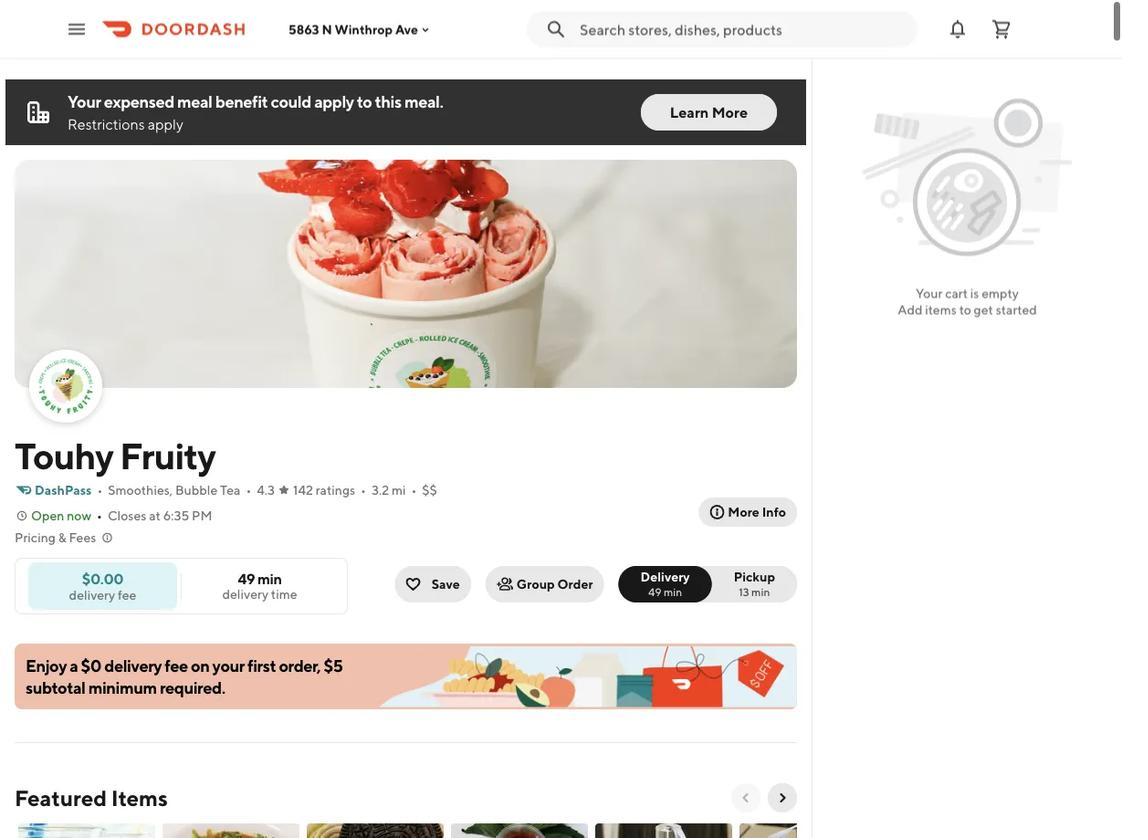 Task type: vqa. For each thing, say whether or not it's contained in the screenshot.
Your associated with cart
yes



Task type: describe. For each thing, give the bounding box(es) containing it.
more info
[[728, 484, 786, 499]]

expensed
[[104, 70, 174, 90]]

• closes at 6:35 pm
[[97, 487, 212, 502]]

to for apply
[[357, 70, 372, 90]]

notification bell image
[[947, 18, 969, 40]]

first
[[248, 635, 276, 654]]

your for cart
[[916, 285, 943, 300]]

13 min radio
[[701, 545, 797, 582]]

time
[[271, 566, 297, 581]]

49 min delivery time
[[222, 549, 297, 581]]

benefit
[[215, 70, 268, 90]]

your
[[212, 635, 245, 654]]

49 min radio
[[619, 545, 712, 582]]

smoothies,
[[108, 462, 173, 477]]

on
[[191, 635, 209, 654]]

empty
[[982, 285, 1019, 300]]

2 • from the top
[[97, 487, 102, 502]]

featured items
[[15, 764, 168, 790]]

04. oreo crunch image
[[307, 803, 444, 838]]

at
[[149, 487, 161, 502]]

$0
[[81, 635, 101, 654]]

your for expensed
[[68, 70, 101, 90]]

more info button
[[699, 477, 797, 506]]

12. mango bubble tea image
[[18, 803, 155, 838]]

delivery inside the $0.00 delivery fee
[[69, 566, 115, 581]]

info
[[762, 484, 786, 499]]

your cart is empty add items to get started
[[898, 285, 1037, 317]]

dashpass •
[[35, 462, 103, 477]]

49 for 49 min delivery time
[[238, 549, 255, 567]]

closes
[[108, 487, 146, 502]]

smoothies, bubble tea
[[108, 462, 241, 477]]

touhy fruity
[[15, 413, 216, 456]]

pricing & fees button
[[15, 508, 114, 526]]

13
[[739, 564, 750, 577]]

0 vertical spatial more
[[712, 83, 748, 100]]

$0.00 delivery fee
[[69, 549, 136, 581]]

to for items
[[960, 302, 972, 317]]

touhy
[[15, 413, 113, 456]]

featured
[[15, 764, 107, 790]]

01. shrimp spring roll (2) image
[[451, 803, 588, 838]]

13 min
[[739, 564, 770, 577]]

5863 n winthrop ave button
[[289, 21, 433, 36]]

enjoy
[[26, 635, 67, 654]]

49 min
[[648, 564, 683, 577]]

enjoy a $0 delivery fee on your first order, $5 subtotal minimum required.
[[26, 635, 343, 676]]

items
[[111, 764, 168, 790]]

restrictions
[[68, 95, 145, 112]]

49 for 49 min
[[648, 564, 662, 577]]

save button
[[395, 545, 471, 582]]

ave
[[395, 21, 418, 36]]

03. toxin blast image
[[596, 803, 733, 838]]

pricing
[[15, 509, 56, 524]]

meal
[[177, 70, 212, 90]]

fruity
[[120, 413, 216, 456]]



Task type: locate. For each thing, give the bounding box(es) containing it.
fee down the closes
[[118, 566, 136, 581]]

fee left on on the bottom left of page
[[165, 635, 188, 654]]

subtotal
[[26, 657, 85, 676]]

delivery
[[222, 566, 269, 581], [69, 566, 115, 581], [104, 635, 162, 654]]

$5
[[324, 635, 343, 654]]

49 inside 49 min delivery time
[[238, 549, 255, 567]]

delivery left time
[[222, 566, 269, 581]]

0 vertical spatial •
[[97, 462, 103, 477]]

1 horizontal spatial to
[[960, 302, 972, 317]]

open
[[31, 487, 64, 502]]

save
[[432, 556, 460, 571]]

group
[[517, 556, 555, 571]]

1 vertical spatial apply
[[148, 95, 183, 112]]

now
[[67, 487, 91, 502]]

dashpass
[[35, 462, 92, 477]]

to left get in the top right of the page
[[960, 302, 972, 317]]

49
[[238, 549, 255, 567], [648, 564, 662, 577]]

to inside your cart is empty add items to get started
[[960, 302, 972, 317]]

minimum
[[88, 657, 157, 676]]

winthrop
[[335, 21, 393, 36]]

started
[[996, 302, 1037, 317]]

apply
[[314, 70, 354, 90], [148, 95, 183, 112]]

your up items
[[916, 285, 943, 300]]

next button of carousel image
[[775, 770, 790, 785]]

min inside option
[[664, 564, 683, 577]]

pm
[[192, 487, 212, 502]]

fee
[[118, 566, 136, 581], [165, 635, 188, 654]]

touhy fruity image
[[15, 139, 797, 367], [31, 331, 100, 400]]

0 vertical spatial apply
[[314, 70, 354, 90]]

required.
[[160, 657, 225, 676]]

pricing & fees
[[15, 509, 96, 524]]

a
[[70, 635, 78, 654]]

more right the learn
[[712, 83, 748, 100]]

to
[[357, 70, 372, 90], [960, 302, 972, 317]]

previous button of carousel image
[[739, 770, 754, 785]]

fee inside 'enjoy a $0 delivery fee on your first order, $5 subtotal minimum required.'
[[165, 635, 188, 654]]

02. bubble gum bubble tea image
[[740, 803, 877, 838]]

0 vertical spatial your
[[68, 70, 101, 90]]

min for 13 min
[[752, 564, 770, 577]]

1 vertical spatial your
[[916, 285, 943, 300]]

6:35
[[163, 487, 189, 502]]

order methods option group
[[619, 545, 797, 582]]

1 vertical spatial fee
[[165, 635, 188, 654]]

min up first
[[258, 549, 282, 567]]

apply right could
[[314, 70, 354, 90]]

1 horizontal spatial min
[[664, 564, 683, 577]]

min right 13
[[752, 564, 770, 577]]

delivery inside 49 min delivery time
[[222, 566, 269, 581]]

could
[[271, 70, 311, 90]]

tea
[[220, 462, 241, 477]]

2 horizontal spatial min
[[752, 564, 770, 577]]

min left 13
[[664, 564, 683, 577]]

your inside your cart is empty add items to get started
[[916, 285, 943, 300]]

49 inside option
[[648, 564, 662, 577]]

0 horizontal spatial to
[[357, 70, 372, 90]]

49 right order
[[648, 564, 662, 577]]

fees
[[69, 509, 96, 524]]

• right now
[[97, 487, 102, 502]]

your
[[68, 70, 101, 90], [916, 285, 943, 300]]

n
[[322, 21, 332, 36]]

get
[[974, 302, 994, 317]]

01. spicy noodles image
[[163, 803, 300, 838]]

0 horizontal spatial fee
[[118, 566, 136, 581]]

delivery up the minimum
[[104, 635, 162, 654]]

0 horizontal spatial min
[[258, 549, 282, 567]]

0 horizontal spatial 49
[[238, 549, 255, 567]]

to left the this
[[357, 70, 372, 90]]

1 vertical spatial more
[[728, 484, 760, 499]]

1 horizontal spatial your
[[916, 285, 943, 300]]

your up restrictions
[[68, 70, 101, 90]]

0 items, open order cart image
[[991, 18, 1013, 40]]

0 vertical spatial fee
[[118, 566, 136, 581]]

&
[[58, 509, 66, 524]]

more left info
[[728, 484, 760, 499]]

min for 49 min
[[664, 564, 683, 577]]

learn more
[[670, 83, 748, 100]]

delivery down the fees
[[69, 566, 115, 581]]

5863 n winthrop ave
[[289, 21, 418, 36]]

1 vertical spatial •
[[97, 487, 102, 502]]

0 horizontal spatial apply
[[148, 95, 183, 112]]

min inside radio
[[752, 564, 770, 577]]

group order
[[517, 556, 593, 571]]

fee inside the $0.00 delivery fee
[[118, 566, 136, 581]]

items
[[926, 302, 957, 317]]

meal.
[[405, 70, 443, 90]]

featured items heading
[[15, 763, 168, 792]]

open now
[[31, 487, 91, 502]]

1 horizontal spatial fee
[[165, 635, 188, 654]]

add
[[898, 302, 923, 317]]

1 horizontal spatial apply
[[314, 70, 354, 90]]

order
[[558, 556, 593, 571]]

order,
[[279, 635, 321, 654]]

min
[[258, 549, 282, 567], [664, 564, 683, 577], [752, 564, 770, 577]]

your expensed meal benefit could apply to this meal. restrictions apply
[[68, 70, 443, 112]]

to inside your expensed meal benefit could apply to this meal. restrictions apply
[[357, 70, 372, 90]]

min for 49 min delivery time
[[258, 549, 282, 567]]

$0.00
[[82, 549, 123, 566]]

this
[[375, 70, 402, 90]]

learn more button
[[641, 73, 777, 110]]

cart
[[945, 285, 968, 300]]

bubble
[[175, 462, 218, 477]]

group order button
[[486, 545, 604, 582]]

delivery inside 'enjoy a $0 delivery fee on your first order, $5 subtotal minimum required.'
[[104, 635, 162, 654]]

apply down expensed
[[148, 95, 183, 112]]

1 vertical spatial to
[[960, 302, 972, 317]]

your inside your expensed meal benefit could apply to this meal. restrictions apply
[[68, 70, 101, 90]]

1 horizontal spatial 49
[[648, 564, 662, 577]]

•
[[97, 462, 103, 477], [97, 487, 102, 502]]

5863
[[289, 21, 319, 36]]

Store search: begin typing to search for stores available on DoorDash text field
[[580, 19, 907, 39]]

min inside 49 min delivery time
[[258, 549, 282, 567]]

49 left time
[[238, 549, 255, 567]]

learn
[[670, 83, 709, 100]]

0 horizontal spatial your
[[68, 70, 101, 90]]

1 • from the top
[[97, 462, 103, 477]]

• right dashpass
[[97, 462, 103, 477]]

more
[[712, 83, 748, 100], [728, 484, 760, 499]]

0 vertical spatial to
[[357, 70, 372, 90]]

open menu image
[[66, 18, 88, 40]]

is
[[971, 285, 980, 300]]



